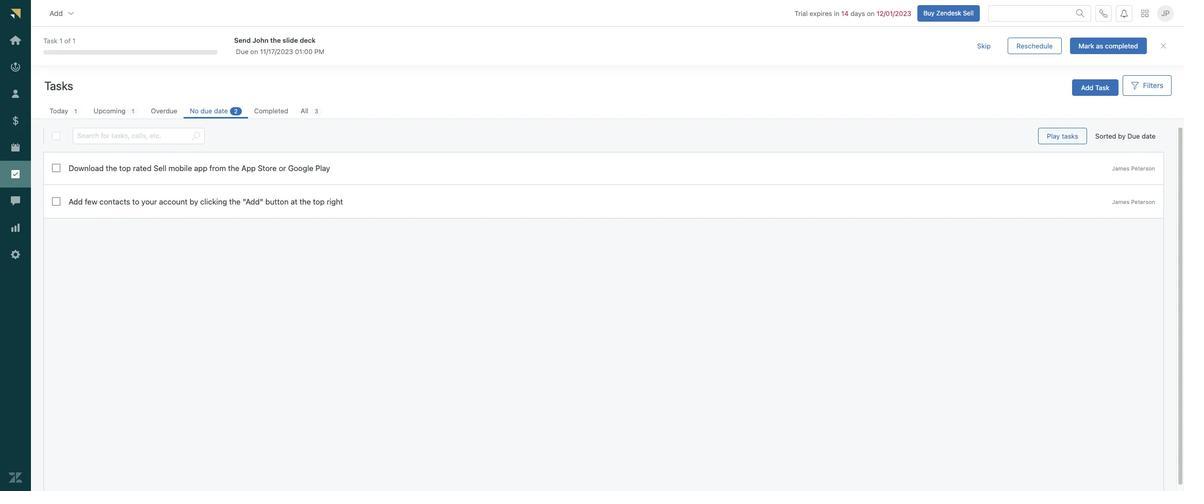 Task type: describe. For each thing, give the bounding box(es) containing it.
tasks
[[1062, 132, 1079, 140]]

your
[[141, 197, 157, 206]]

overdue
[[151, 107, 177, 115]]

google
[[288, 164, 314, 173]]

mark
[[1079, 42, 1095, 50]]

zendesk image
[[9, 472, 22, 485]]

james peterson for add few contacts to your account by clicking the "add" button at the top right
[[1113, 199, 1156, 205]]

01:00
[[295, 47, 313, 56]]

task 1 of 1
[[43, 37, 76, 45]]

buy zendesk sell button
[[918, 5, 980, 21]]

james peterson for download the top rated sell mobile app from the app store or google play
[[1113, 165, 1156, 172]]

contacts
[[100, 197, 130, 206]]

0 horizontal spatial date
[[214, 107, 228, 115]]

0 vertical spatial by
[[1119, 132, 1126, 140]]

mark as completed
[[1079, 42, 1139, 50]]

filters button
[[1123, 75, 1172, 96]]

app
[[194, 164, 208, 173]]

bell image
[[1121, 9, 1129, 17]]

upcoming
[[94, 107, 126, 115]]

1 vertical spatial by
[[190, 197, 198, 206]]

sorted
[[1096, 132, 1117, 140]]

mark as completed button
[[1071, 38, 1148, 54]]

download
[[69, 164, 104, 173]]

chevron down image
[[67, 9, 75, 17]]

jp
[[1162, 9, 1171, 17]]

add for add task
[[1082, 83, 1094, 92]]

slide
[[283, 36, 298, 44]]

account
[[159, 197, 188, 206]]

as
[[1097, 42, 1104, 50]]

from
[[210, 164, 226, 173]]

download the top rated sell mobile app from the app store or google play
[[69, 164, 330, 173]]

the inside send john the slide deck due on 11/17/2023 01:00 pm
[[270, 36, 281, 44]]

to
[[132, 197, 139, 206]]

on inside send john the slide deck due on 11/17/2023 01:00 pm
[[250, 47, 258, 56]]

search image
[[1077, 9, 1085, 17]]

12/01/2023
[[877, 9, 912, 17]]

3
[[315, 108, 318, 115]]

no
[[190, 107, 199, 115]]

1 right of
[[73, 37, 76, 45]]

1 right today
[[74, 108, 77, 115]]

buy zendesk sell
[[924, 9, 974, 17]]

0 horizontal spatial play
[[316, 164, 330, 173]]

1 left of
[[59, 37, 63, 45]]

peterson for download the top rated sell mobile app from the app store or google play
[[1132, 165, 1156, 172]]

reschedule button
[[1008, 38, 1062, 54]]

add for add
[[50, 9, 63, 17]]

no due date
[[190, 107, 228, 115]]

1 vertical spatial due
[[1128, 132, 1141, 140]]

add task
[[1082, 83, 1110, 92]]

11/17/2023
[[260, 47, 293, 56]]

0 horizontal spatial task
[[43, 37, 58, 45]]

1 horizontal spatial top
[[313, 197, 325, 206]]

1 horizontal spatial on
[[867, 9, 875, 17]]

all
[[301, 107, 309, 115]]

completed
[[1106, 42, 1139, 50]]

sorted by due date
[[1096, 132, 1156, 140]]

completed
[[254, 107, 288, 115]]

0 horizontal spatial sell
[[154, 164, 166, 173]]

due inside send john the slide deck due on 11/17/2023 01:00 pm
[[236, 47, 249, 56]]

the left app
[[228, 164, 240, 173]]

0 vertical spatial top
[[119, 164, 131, 173]]

button
[[266, 197, 289, 206]]

buy
[[924, 9, 935, 17]]

store
[[258, 164, 277, 173]]

check box image
[[52, 164, 60, 172]]

trial
[[795, 9, 808, 17]]



Task type: locate. For each thing, give the bounding box(es) containing it.
1 right upcoming
[[132, 108, 134, 115]]

Search for tasks, calls, etc. field
[[77, 128, 188, 144]]

date right sorted
[[1143, 132, 1156, 140]]

top left "rated"
[[119, 164, 131, 173]]

0 horizontal spatial add
[[50, 9, 63, 17]]

1 horizontal spatial by
[[1119, 132, 1126, 140]]

of
[[64, 37, 71, 45]]

at
[[291, 197, 298, 206]]

peterson for add few contacts to your account by clicking the "add" button at the top right
[[1132, 199, 1156, 205]]

the
[[270, 36, 281, 44], [106, 164, 117, 173], [228, 164, 240, 173], [229, 197, 241, 206], [300, 197, 311, 206]]

play inside the play tasks button
[[1048, 132, 1061, 140]]

due down send
[[236, 47, 249, 56]]

app
[[242, 164, 256, 173]]

the left "add"
[[229, 197, 241, 206]]

send john the slide deck due on 11/17/2023 01:00 pm
[[234, 36, 325, 56]]

play left tasks
[[1048, 132, 1061, 140]]

2 vertical spatial add
[[69, 197, 83, 206]]

pm
[[315, 47, 325, 56]]

2 horizontal spatial add
[[1082, 83, 1094, 92]]

play
[[1048, 132, 1061, 140], [316, 164, 330, 173]]

or
[[279, 164, 286, 173]]

1 horizontal spatial date
[[1143, 132, 1156, 140]]

1 james from the top
[[1113, 165, 1130, 172]]

today
[[50, 107, 68, 115]]

0 vertical spatial due
[[236, 47, 249, 56]]

by right sorted
[[1119, 132, 1126, 140]]

1 peterson from the top
[[1132, 165, 1156, 172]]

add left few
[[69, 197, 83, 206]]

0 vertical spatial sell
[[964, 9, 974, 17]]

add few contacts to your account by clicking the "add" button at the top right
[[69, 197, 343, 206]]

1 horizontal spatial add
[[69, 197, 83, 206]]

1 vertical spatial peterson
[[1132, 199, 1156, 205]]

1 vertical spatial on
[[250, 47, 258, 56]]

top left right
[[313, 197, 325, 206]]

right
[[327, 197, 343, 206]]

the up the 11/17/2023
[[270, 36, 281, 44]]

1 vertical spatial date
[[1143, 132, 1156, 140]]

search image
[[192, 132, 200, 140]]

add
[[50, 9, 63, 17], [1082, 83, 1094, 92], [69, 197, 83, 206]]

on right days
[[867, 9, 875, 17]]

task left of
[[43, 37, 58, 45]]

add task button
[[1073, 79, 1119, 96]]

1 horizontal spatial task
[[1096, 83, 1110, 92]]

add down mark
[[1082, 83, 1094, 92]]

0 vertical spatial james
[[1113, 165, 1130, 172]]

expires
[[810, 9, 833, 17]]

date
[[214, 107, 228, 115], [1143, 132, 1156, 140]]

0 horizontal spatial on
[[250, 47, 258, 56]]

0 vertical spatial james peterson
[[1113, 165, 1156, 172]]

2
[[234, 108, 238, 115]]

date right due
[[214, 107, 228, 115]]

task
[[43, 37, 58, 45], [1096, 83, 1110, 92]]

peterson
[[1132, 165, 1156, 172], [1132, 199, 1156, 205]]

1 vertical spatial play
[[316, 164, 330, 173]]

zendesk
[[937, 9, 962, 17]]

2 peterson from the top
[[1132, 199, 1156, 205]]

the right download
[[106, 164, 117, 173]]

add button
[[41, 3, 83, 24]]

james
[[1113, 165, 1130, 172], [1113, 199, 1130, 205]]

1 james peterson from the top
[[1113, 165, 1156, 172]]

due right sorted
[[1128, 132, 1141, 140]]

play right google
[[316, 164, 330, 173]]

1 horizontal spatial play
[[1048, 132, 1061, 140]]

clicking
[[200, 197, 227, 206]]

check box image
[[52, 198, 60, 206]]

1 horizontal spatial due
[[1128, 132, 1141, 140]]

skip button
[[969, 38, 1000, 54]]

0 vertical spatial task
[[43, 37, 58, 45]]

the right at
[[300, 197, 311, 206]]

play tasks button
[[1039, 128, 1088, 144]]

filters
[[1144, 81, 1164, 90]]

0 vertical spatial on
[[867, 9, 875, 17]]

play tasks
[[1048, 132, 1079, 140]]

0 horizontal spatial due
[[236, 47, 249, 56]]

zendesk products image
[[1142, 10, 1149, 17]]

trial expires in 14 days on 12/01/2023
[[795, 9, 912, 17]]

0 horizontal spatial top
[[119, 164, 131, 173]]

14
[[842, 9, 849, 17]]

task inside button
[[1096, 83, 1110, 92]]

0 vertical spatial peterson
[[1132, 165, 1156, 172]]

sell inside button
[[964, 9, 974, 17]]

0 vertical spatial date
[[214, 107, 228, 115]]

rated
[[133, 164, 152, 173]]

due
[[201, 107, 212, 115]]

in
[[834, 9, 840, 17]]

sell right zendesk
[[964, 9, 974, 17]]

cancel image
[[1160, 42, 1168, 50]]

calls image
[[1100, 9, 1108, 17]]

mobile
[[169, 164, 192, 173]]

2 james peterson from the top
[[1113, 199, 1156, 205]]

0 vertical spatial play
[[1048, 132, 1061, 140]]

1 vertical spatial james peterson
[[1113, 199, 1156, 205]]

1 vertical spatial add
[[1082, 83, 1094, 92]]

due
[[236, 47, 249, 56], [1128, 132, 1141, 140]]

john
[[253, 36, 269, 44]]

1 vertical spatial sell
[[154, 164, 166, 173]]

"add"
[[243, 197, 263, 206]]

skip
[[978, 42, 991, 50]]

tasks
[[44, 79, 73, 93]]

james for add few contacts to your account by clicking the "add" button at the top right
[[1113, 199, 1130, 205]]

add for add few contacts to your account by clicking the "add" button at the top right
[[69, 197, 83, 206]]

jp button
[[1158, 5, 1174, 21]]

top
[[119, 164, 131, 173], [313, 197, 325, 206]]

0 horizontal spatial by
[[190, 197, 198, 206]]

deck
[[300, 36, 316, 44]]

1 horizontal spatial sell
[[964, 9, 974, 17]]

send john the slide deck link
[[234, 35, 950, 45]]

by left clicking
[[190, 197, 198, 206]]

1 vertical spatial james
[[1113, 199, 1130, 205]]

2 james from the top
[[1113, 199, 1130, 205]]

sell right "rated"
[[154, 164, 166, 173]]

task down as
[[1096, 83, 1110, 92]]

reschedule
[[1017, 42, 1053, 50]]

james for download the top rated sell mobile app from the app store or google play
[[1113, 165, 1130, 172]]

few
[[85, 197, 98, 206]]

on down john
[[250, 47, 258, 56]]

james peterson
[[1113, 165, 1156, 172], [1113, 199, 1156, 205]]

1 vertical spatial top
[[313, 197, 325, 206]]

add left chevron down image
[[50, 9, 63, 17]]

by
[[1119, 132, 1126, 140], [190, 197, 198, 206]]

send
[[234, 36, 251, 44]]

days
[[851, 9, 866, 17]]

sell
[[964, 9, 974, 17], [154, 164, 166, 173]]

1 vertical spatial task
[[1096, 83, 1110, 92]]

1
[[59, 37, 63, 45], [73, 37, 76, 45], [74, 108, 77, 115], [132, 108, 134, 115]]

on
[[867, 9, 875, 17], [250, 47, 258, 56]]

0 vertical spatial add
[[50, 9, 63, 17]]



Task type: vqa. For each thing, say whether or not it's contained in the screenshot.


